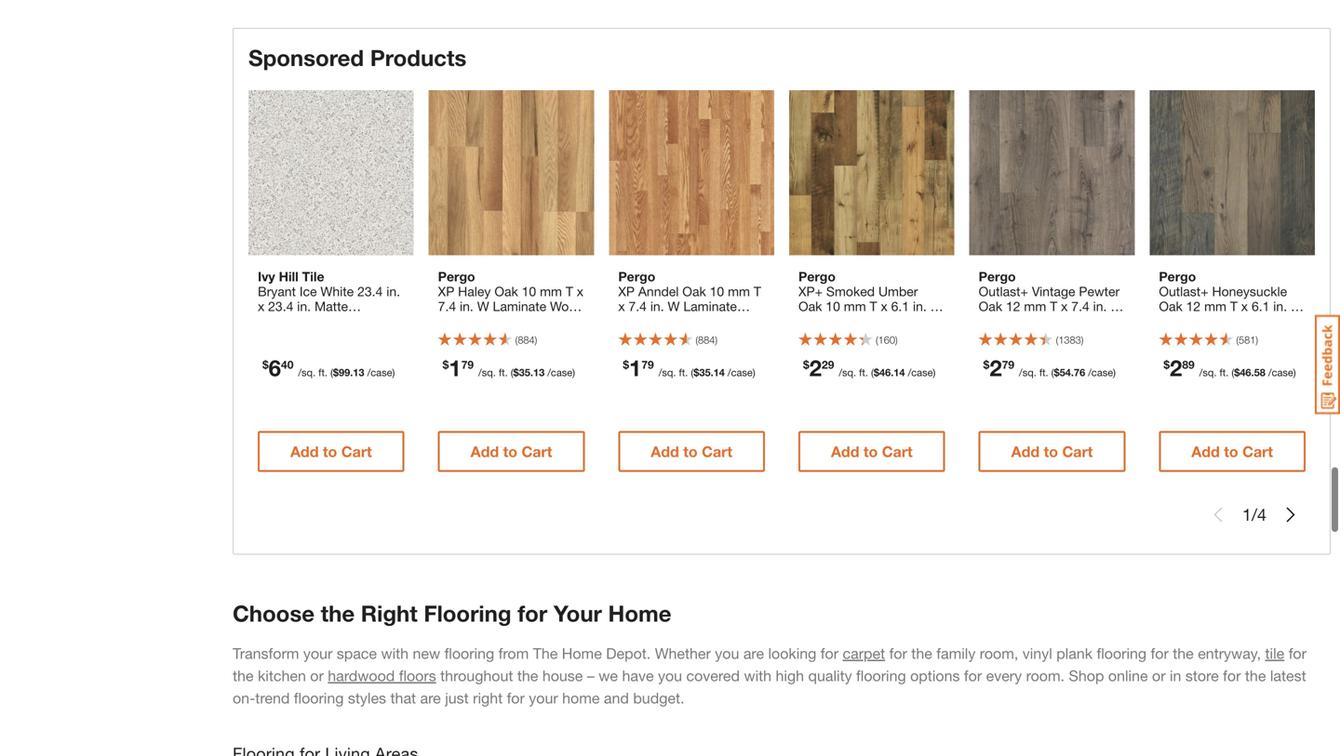 Task type: locate. For each thing, give the bounding box(es) containing it.
/sq. inside $ 1 79 /sq. ft. ( $ 35 . 14 /case )
[[659, 367, 676, 379]]

xp
[[438, 284, 455, 299], [619, 284, 635, 299]]

laminate
[[493, 299, 547, 314], [684, 299, 737, 314], [867, 314, 921, 329], [1047, 314, 1101, 329], [1228, 314, 1281, 329]]

x inside pergo outlast+ vintage pewter oak 12 mm t x 7.4 in. w waterproof laminate wood flooring (19.6 sqft/case)
[[1062, 299, 1068, 314]]

sqft/case) inside pergo xp anndel oak 10 mm t x 7.4 in. w laminate wood flooring (19.6 sqft/case)
[[619, 329, 676, 344]]

w for xp haley oak 10 mm t x 7.4 in. w laminate wood flooring (19.6 sqft/case)
[[477, 299, 489, 314]]

add down $ 1 79 /sq. ft. ( $ 35 . 14 /case )
[[651, 443, 680, 461]]

4 /case from the left
[[908, 367, 933, 379]]

7.4 left haley
[[438, 299, 456, 314]]

add for xp+ smoked umber oak 10 mm t x 6.1 in. w waterproof laminate wood flooring (20.2 sqft/case)
[[831, 443, 860, 461]]

or
[[310, 668, 324, 685], [1153, 668, 1166, 685]]

oak inside pergo xp haley oak 10 mm t x 7.4 in. w laminate wood flooring (19.6 sqft/case)
[[495, 284, 518, 299]]

14 inside $ 1 79 /sq. ft. ( $ 35 . 14 /case )
[[714, 367, 725, 379]]

t up ( 581 )
[[1231, 299, 1238, 314]]

room.
[[1027, 668, 1065, 685]]

1 for pergo xp haley oak 10 mm t x 7.4 in. w laminate wood flooring (19.6 sqft/case)
[[449, 355, 462, 381]]

1 horizontal spatial are
[[744, 645, 764, 663]]

for right tile
[[1289, 645, 1307, 663]]

/sq.
[[298, 367, 316, 379], [479, 367, 496, 379], [659, 367, 676, 379], [839, 367, 857, 379], [1020, 367, 1037, 379], [1200, 367, 1217, 379]]

1 horizontal spatial or
[[1153, 668, 1166, 685]]

1 add to cart from the left
[[290, 443, 372, 461]]

2 add to cart from the left
[[471, 443, 552, 461]]

1 ft. from the left
[[319, 367, 328, 379]]

porcelain
[[258, 314, 312, 329]]

bryant
[[258, 284, 296, 299]]

/sq. inside $ 2 79 /sq. ft. ( $ 54 . 76 /case )
[[1020, 367, 1037, 379]]

2 884 from the left
[[698, 334, 715, 346]]

pergo inside pergo xp anndel oak 10 mm t x 7.4 in. w laminate wood flooring (19.6 sqft/case)
[[619, 269, 656, 284]]

tile right wall
[[345, 329, 365, 344]]

0 horizontal spatial 6.1
[[892, 299, 910, 314]]

1 vertical spatial tile
[[345, 329, 365, 344]]

14 for 1
[[714, 367, 725, 379]]

t for xp haley oak 10 mm t x 7.4 in. w laminate wood flooring (19.6 sqft/case)
[[566, 284, 573, 299]]

sqft/case) down anndel
[[619, 329, 676, 344]]

1 outlast+ from the left
[[979, 284, 1029, 299]]

to for outlast+ vintage pewter oak 12 mm t x 7.4 in. w waterproof laminate wood flooring (19.6 sqft/case)
[[1044, 443, 1059, 461]]

wood up 89
[[1159, 329, 1194, 344]]

3 add to cart from the left
[[651, 443, 733, 461]]

1 vertical spatial your
[[529, 690, 558, 708]]

4 add to cart button from the left
[[799, 432, 946, 473]]

1 horizontal spatial 1
[[629, 355, 642, 381]]

add to cart button for outlast+ vintage pewter oak 12 mm t x 7.4 in. w waterproof laminate wood flooring (19.6 sqft/case)
[[979, 432, 1126, 473]]

1 horizontal spatial 6.1
[[1252, 299, 1270, 314]]

1 horizontal spatial 13
[[533, 367, 545, 379]]

/sq. inside $ 2 29 /sq. ft. ( $ 46 . 14 /case )
[[839, 367, 857, 379]]

flooring up $ 2 89 /sq. ft. ( $ 46 . 58 /case )
[[1197, 329, 1244, 344]]

2 35 from the left
[[700, 367, 711, 379]]

depot.
[[606, 645, 651, 663]]

sqft/case) left ( 160 )
[[799, 344, 856, 359]]

1 vertical spatial are
[[420, 690, 441, 708]]

add to cart button for xp haley oak 10 mm t x 7.4 in. w laminate wood flooring (19.6 sqft/case)
[[438, 432, 585, 473]]

2 46 from the left
[[1240, 367, 1252, 379]]

or inside for the kitchen or
[[310, 668, 324, 685]]

3 2 from the left
[[1170, 355, 1183, 381]]

2 horizontal spatial 1
[[1243, 505, 1252, 525]]

3 add to cart button from the left
[[619, 432, 765, 473]]

2 12 from the left
[[1187, 299, 1201, 314]]

pergo inside pergo xp haley oak 10 mm t x 7.4 in. w laminate wood flooring (19.6 sqft/case)
[[438, 269, 475, 284]]

2 pergo from the left
[[619, 269, 656, 284]]

to
[[323, 443, 337, 461], [503, 443, 518, 461], [684, 443, 698, 461], [864, 443, 878, 461], [1044, 443, 1059, 461], [1225, 443, 1239, 461]]

in. inside pergo xp haley oak 10 mm t x 7.4 in. w laminate wood flooring (19.6 sqft/case)
[[460, 299, 474, 314]]

the
[[533, 645, 558, 663]]

latest
[[1271, 668, 1307, 685]]

pergo inside pergo outlast+ honeysuckle oak 12 mm t x 6.1 in. w waterproof laminate wood flooring (16.1 sqft/case)
[[1159, 269, 1197, 284]]

( left 99
[[331, 367, 333, 379]]

0 horizontal spatial 79
[[462, 358, 474, 371]]

6 ft. from the left
[[1220, 367, 1229, 379]]

10 right xp+
[[826, 299, 841, 314]]

/case right 58 in the right of the page
[[1269, 367, 1294, 379]]

2 6.1 from the left
[[1252, 299, 1270, 314]]

sqft/case) inside pergo xp haley oak 10 mm t x 7.4 in. w laminate wood flooring (19.6 sqft/case)
[[522, 314, 579, 329]]

oak left smoked in the top right of the page
[[799, 299, 823, 314]]

wood up 29
[[799, 329, 833, 344]]

5 add to cart button from the left
[[979, 432, 1126, 473]]

. inside $ 1 79 /sq. ft. ( $ 35 . 14 /case )
[[711, 367, 714, 379]]

/sq. right 29
[[839, 367, 857, 379]]

oak inside pergo xp anndel oak 10 mm t x 7.4 in. w laminate wood flooring (19.6 sqft/case)
[[683, 284, 706, 299]]

. for xp haley oak 10 mm t x 7.4 in. w laminate wood flooring (19.6 sqft/case)
[[531, 367, 533, 379]]

1 vertical spatial and
[[604, 690, 629, 708]]

/case right 76
[[1089, 367, 1114, 379]]

(19.6 inside pergo outlast+ vintage pewter oak 12 mm t x 7.4 in. w waterproof laminate wood flooring (19.6 sqft/case)
[[1068, 329, 1096, 344]]

( 884 )
[[516, 334, 538, 346], [696, 334, 718, 346]]

2 horizontal spatial 2
[[1170, 355, 1183, 381]]

1 /case from the left
[[367, 367, 392, 379]]

bryant ice white 23.4 in. x 23.4 in. matte porcelain terrazzo look floor and wall tile (15.49 sq. ft./case) image
[[249, 90, 414, 256]]

7.4 up $ 1 79 /sq. ft. ( $ 35 . 14 /case )
[[629, 299, 647, 314]]

(19.6 up 76
[[1068, 329, 1096, 344]]

1 6.1 from the left
[[892, 299, 910, 314]]

options
[[911, 668, 960, 685]]

0 horizontal spatial 1
[[449, 355, 462, 381]]

10 for haley
[[522, 284, 536, 299]]

w for xp anndel oak 10 mm t x 7.4 in. w laminate wood flooring (19.6 sqft/case)
[[668, 299, 680, 314]]

wood inside pergo outlast+ vintage pewter oak 12 mm t x 7.4 in. w waterproof laminate wood flooring (19.6 sqft/case)
[[979, 329, 1013, 344]]

pewter
[[1079, 284, 1120, 299]]

0 horizontal spatial 35
[[519, 367, 531, 379]]

1 down anndel
[[629, 355, 642, 381]]

1 horizontal spatial 10
[[710, 284, 725, 299]]

6.1 inside pergo outlast+ honeysuckle oak 12 mm t x 6.1 in. w waterproof laminate wood flooring (16.1 sqft/case)
[[1252, 299, 1270, 314]]

1 horizontal spatial 7.4
[[629, 299, 647, 314]]

0 vertical spatial are
[[744, 645, 764, 663]]

in. up $ 1 79 /sq. ft. ( $ 35 . 13 /case )
[[460, 299, 474, 314]]

add to cart for outlast+ vintage pewter oak 12 mm t x 7.4 in. w waterproof laminate wood flooring (19.6 sqft/case)
[[1012, 443, 1093, 461]]

t left umber in the top right of the page
[[870, 299, 878, 314]]

/sq. right the 40 on the top left of page
[[298, 367, 316, 379]]

flooring down anndel
[[656, 314, 703, 329]]

1 2 from the left
[[810, 355, 822, 381]]

w
[[477, 299, 489, 314], [668, 299, 680, 314], [931, 299, 943, 314], [1111, 299, 1123, 314], [1291, 299, 1303, 314]]

/case inside $ 2 79 /sq. ft. ( $ 54 . 76 /case )
[[1089, 367, 1114, 379]]

4 w from the left
[[1111, 299, 1123, 314]]

cart for outlast+ honeysuckle oak 12 mm t x 6.1 in. w waterproof laminate wood flooring (16.1 sqft/case)
[[1243, 443, 1274, 461]]

6 . from the left
[[1252, 367, 1255, 379]]

w up $ 1 79 /sq. ft. ( $ 35 . 14 /case )
[[668, 299, 680, 314]]

1 to from the left
[[323, 443, 337, 461]]

1 horizontal spatial and
[[604, 690, 629, 708]]

3 waterproof from the left
[[1159, 314, 1224, 329]]

4 add from the left
[[831, 443, 860, 461]]

( up $ 1 79 /sq. ft. ( $ 35 . 14 /case )
[[696, 334, 698, 346]]

t inside pergo outlast+ honeysuckle oak 12 mm t x 6.1 in. w waterproof laminate wood flooring (16.1 sqft/case)
[[1231, 299, 1238, 314]]

1 horizontal spatial 2
[[990, 355, 1002, 381]]

flooring up the online
[[1097, 645, 1147, 663]]

from
[[499, 645, 529, 663]]

2 horizontal spatial 79
[[1002, 358, 1015, 371]]

( left 58 in the right of the page
[[1232, 367, 1235, 379]]

2 outlast+ from the left
[[1159, 284, 1209, 299]]

cart down 99
[[342, 443, 372, 461]]

10 inside pergo xp haley oak 10 mm t x 7.4 in. w laminate wood flooring (19.6 sqft/case)
[[522, 284, 536, 299]]

1 horizontal spatial you
[[715, 645, 740, 663]]

hill
[[279, 269, 299, 284]]

79 for pergo outlast+ vintage pewter oak 12 mm t x 7.4 in. w waterproof laminate wood flooring (19.6 sqft/case)
[[1002, 358, 1015, 371]]

add down the 40 on the top left of page
[[290, 443, 319, 461]]

2 ( 884 ) from the left
[[696, 334, 718, 346]]

4 pergo from the left
[[979, 269, 1016, 284]]

w right vintage
[[1111, 299, 1123, 314]]

2 /sq. from the left
[[479, 367, 496, 379]]

this is the first slide image
[[1211, 508, 1226, 523]]

/case for pergo outlast+ honeysuckle oak 12 mm t x 6.1 in. w waterproof laminate wood flooring (16.1 sqft/case)
[[1269, 367, 1294, 379]]

0 horizontal spatial 13
[[353, 367, 365, 379]]

89
[[1183, 358, 1195, 371]]

884 for haley
[[518, 334, 535, 346]]

outlast+ left honeysuckle
[[1159, 284, 1209, 299]]

wood down anndel
[[619, 314, 653, 329]]

4 to from the left
[[864, 443, 878, 461]]

laminate inside pergo outlast+ honeysuckle oak 12 mm t x 6.1 in. w waterproof laminate wood flooring (16.1 sqft/case)
[[1228, 314, 1281, 329]]

add to cart for bryant ice white 23.4 in. x 23.4 in. matte porcelain terrazzo look floor and wall tile (15.49 sq. ft./case)
[[290, 443, 372, 461]]

3 add from the left
[[651, 443, 680, 461]]

x inside ivy hill tile bryant ice white 23.4 in. x 23.4 in. matte porcelain terrazzo look floor and wall tile (15.49 sq. ft./case) $ 6 40 /sq. ft. ( $ 99 . 13 /case )
[[258, 299, 265, 314]]

0 horizontal spatial 7.4
[[438, 299, 456, 314]]

wood inside pergo xp haley oak 10 mm t x 7.4 in. w laminate wood flooring (19.6 sqft/case)
[[550, 299, 584, 314]]

cart for outlast+ vintage pewter oak 12 mm t x 7.4 in. w waterproof laminate wood flooring (19.6 sqft/case)
[[1063, 443, 1093, 461]]

/sq. for xp anndel oak 10 mm t x 7.4 in. w laminate wood flooring (19.6 sqft/case)
[[659, 367, 676, 379]]

sqft/case) up $ 1 79 /sq. ft. ( $ 35 . 13 /case )
[[522, 314, 579, 329]]

pergo for outlast+ honeysuckle oak 12 mm t x 6.1 in. w waterproof laminate wood flooring (16.1 sqft/case)
[[1159, 269, 1197, 284]]

46 for flooring
[[880, 367, 891, 379]]

you
[[715, 645, 740, 663], [658, 668, 683, 685]]

1 35 from the left
[[519, 367, 531, 379]]

2 add to cart button from the left
[[438, 432, 585, 473]]

ft. for outlast+ honeysuckle oak 12 mm t x 6.1 in. w waterproof laminate wood flooring (16.1 sqft/case)
[[1220, 367, 1229, 379]]

or right kitchen at the left bottom of the page
[[310, 668, 324, 685]]

w right umber in the top right of the page
[[931, 299, 943, 314]]

home up –
[[562, 645, 602, 663]]

carpet
[[843, 645, 886, 663]]

sqft/case) left the 1383
[[979, 344, 1037, 359]]

umber
[[879, 284, 918, 299]]

5 /case from the left
[[1089, 367, 1114, 379]]

the up on-
[[233, 668, 254, 685]]

room,
[[980, 645, 1019, 663]]

1 12 from the left
[[1006, 299, 1021, 314]]

1 add from the left
[[290, 443, 319, 461]]

2 /case from the left
[[548, 367, 573, 379]]

0 horizontal spatial 46
[[880, 367, 891, 379]]

6.1 up (20.2
[[892, 299, 910, 314]]

13 inside $ 1 79 /sq. ft. ( $ 35 . 13 /case )
[[533, 367, 545, 379]]

ft. inside $ 1 79 /sq. ft. ( $ 35 . 14 /case )
[[679, 367, 688, 379]]

cart
[[342, 443, 372, 461], [522, 443, 552, 461], [702, 443, 733, 461], [882, 443, 913, 461], [1063, 443, 1093, 461], [1243, 443, 1274, 461]]

/case
[[367, 367, 392, 379], [548, 367, 573, 379], [728, 367, 753, 379], [908, 367, 933, 379], [1089, 367, 1114, 379], [1269, 367, 1294, 379]]

10 inside pergo xp anndel oak 10 mm t x 7.4 in. w laminate wood flooring (19.6 sqft/case)
[[710, 284, 725, 299]]

(19.6 inside pergo xp haley oak 10 mm t x 7.4 in. w laminate wood flooring (19.6 sqft/case)
[[489, 314, 518, 329]]

2 79 from the left
[[642, 358, 654, 371]]

t
[[566, 284, 573, 299], [754, 284, 762, 299], [870, 299, 878, 314], [1050, 299, 1058, 314], [1231, 299, 1238, 314]]

( inside ivy hill tile bryant ice white 23.4 in. x 23.4 in. matte porcelain terrazzo look floor and wall tile (15.49 sq. ft./case) $ 6 40 /sq. ft. ( $ 99 . 13 /case )
[[331, 367, 333, 379]]

5 add from the left
[[1012, 443, 1040, 461]]

23.4 up look
[[358, 284, 383, 299]]

10
[[522, 284, 536, 299], [710, 284, 725, 299], [826, 299, 841, 314]]

whether
[[655, 645, 711, 663]]

( down pergo xp haley oak 10 mm t x 7.4 in. w laminate wood flooring (19.6 sqft/case)
[[511, 367, 514, 379]]

2 waterproof from the left
[[979, 314, 1044, 329]]

46 down 160
[[880, 367, 891, 379]]

waterproof inside pergo outlast+ vintage pewter oak 12 mm t x 7.4 in. w waterproof laminate wood flooring (19.6 sqft/case)
[[979, 314, 1044, 329]]

( right 29
[[871, 367, 874, 379]]

transform your space with new flooring from the home depot. whether you are looking for carpet for the family room, vinyl plank flooring for the entryway, tile
[[233, 645, 1285, 663]]

$ 2 29 /sq. ft. ( $ 46 . 14 /case )
[[804, 355, 936, 381]]

( inside $ 1 79 /sq. ft. ( $ 35 . 13 /case )
[[511, 367, 514, 379]]

sponsored products
[[249, 44, 467, 71]]

0 horizontal spatial 10
[[522, 284, 536, 299]]

xp anndel oak 10 mm t x 7.4 in. w laminate wood flooring (19.6 sqft/case) image
[[609, 90, 775, 256]]

0 vertical spatial with
[[381, 645, 409, 663]]

3 /case from the left
[[728, 367, 753, 379]]

46 left 58 in the right of the page
[[1240, 367, 1252, 379]]

5 to from the left
[[1044, 443, 1059, 461]]

flooring inside pergo xp haley oak 10 mm t x 7.4 in. w laminate wood flooring (19.6 sqft/case)
[[438, 314, 486, 329]]

1 horizontal spatial 14
[[894, 367, 905, 379]]

46 inside $ 2 89 /sq. ft. ( $ 46 . 58 /case )
[[1240, 367, 1252, 379]]

xp inside pergo xp haley oak 10 mm t x 7.4 in. w laminate wood flooring (19.6 sqft/case)
[[438, 284, 455, 299]]

1 ( 884 ) from the left
[[516, 334, 538, 346]]

just
[[445, 690, 469, 708]]

in.
[[387, 284, 400, 299], [297, 299, 311, 314], [460, 299, 474, 314], [651, 299, 664, 314], [913, 299, 927, 314], [1094, 299, 1107, 314], [1274, 299, 1288, 314]]

every
[[987, 668, 1022, 685]]

add for outlast+ vintage pewter oak 12 mm t x 7.4 in. w waterproof laminate wood flooring (19.6 sqft/case)
[[1012, 443, 1040, 461]]

0 horizontal spatial 2
[[810, 355, 822, 381]]

4 cart from the left
[[882, 443, 913, 461]]

3 /sq. from the left
[[659, 367, 676, 379]]

6 /sq. from the left
[[1200, 367, 1217, 379]]

x
[[577, 284, 584, 299], [258, 299, 265, 314], [619, 299, 625, 314], [881, 299, 888, 314], [1062, 299, 1068, 314], [1242, 299, 1249, 314]]

flooring down kitchen at the left bottom of the page
[[294, 690, 344, 708]]

2 cart from the left
[[522, 443, 552, 461]]

1 horizontal spatial 884
[[698, 334, 715, 346]]

3 . from the left
[[711, 367, 714, 379]]

1 horizontal spatial 35
[[700, 367, 711, 379]]

6 /case from the left
[[1269, 367, 1294, 379]]

2 . from the left
[[531, 367, 533, 379]]

. for xp anndel oak 10 mm t x 7.4 in. w laminate wood flooring (19.6 sqft/case)
[[711, 367, 714, 379]]

0 horizontal spatial outlast+
[[979, 284, 1029, 299]]

t inside pergo outlast+ vintage pewter oak 12 mm t x 7.4 in. w waterproof laminate wood flooring (19.6 sqft/case)
[[1050, 299, 1058, 314]]

7.4 inside pergo outlast+ vintage pewter oak 12 mm t x 7.4 in. w waterproof laminate wood flooring (19.6 sqft/case)
[[1072, 299, 1090, 314]]

flooring down haley
[[438, 314, 486, 329]]

( left 54
[[1052, 367, 1054, 379]]

4 add to cart from the left
[[831, 443, 913, 461]]

mm inside pergo outlast+ honeysuckle oak 12 mm t x 6.1 in. w waterproof laminate wood flooring (16.1 sqft/case)
[[1205, 299, 1227, 314]]

1 pergo from the left
[[438, 269, 475, 284]]

ft. for xp+ smoked umber oak 10 mm t x 6.1 in. w waterproof laminate wood flooring (20.2 sqft/case)
[[860, 367, 869, 379]]

1 horizontal spatial with
[[744, 668, 772, 685]]

1 vertical spatial with
[[744, 668, 772, 685]]

2 horizontal spatial (19.6
[[1068, 329, 1096, 344]]

w inside pergo xp anndel oak 10 mm t x 7.4 in. w laminate wood flooring (19.6 sqft/case)
[[668, 299, 680, 314]]

0 horizontal spatial 12
[[1006, 299, 1021, 314]]

to for outlast+ honeysuckle oak 12 mm t x 6.1 in. w waterproof laminate wood flooring (16.1 sqft/case)
[[1225, 443, 1239, 461]]

. for xp+ smoked umber oak 10 mm t x 6.1 in. w waterproof laminate wood flooring (20.2 sqft/case)
[[891, 367, 894, 379]]

1 add to cart button from the left
[[258, 432, 405, 473]]

2 or from the left
[[1153, 668, 1166, 685]]

2 14 from the left
[[894, 367, 905, 379]]

5 /sq. from the left
[[1020, 367, 1037, 379]]

trend
[[255, 690, 290, 708]]

2 horizontal spatial waterproof
[[1159, 314, 1224, 329]]

store
[[1186, 668, 1219, 685]]

vinyl
[[1023, 645, 1053, 663]]

4
[[1258, 505, 1267, 525]]

5 pergo from the left
[[1159, 269, 1197, 284]]

6 add to cart from the left
[[1192, 443, 1274, 461]]

to for xp+ smoked umber oak 10 mm t x 6.1 in. w waterproof laminate wood flooring (20.2 sqft/case)
[[864, 443, 878, 461]]

waterproof for 12
[[979, 314, 1044, 329]]

home up depot.
[[609, 601, 672, 627]]

or inside throughout the house – we have you covered with high quality flooring options for every room. shop online or in store for the latest on-trend flooring styles that are just right for your home and budget.
[[1153, 668, 1166, 685]]

0 horizontal spatial (19.6
[[489, 314, 518, 329]]

2 horizontal spatial 7.4
[[1072, 299, 1090, 314]]

35
[[519, 367, 531, 379], [700, 367, 711, 379]]

3 7.4 from the left
[[1072, 299, 1090, 314]]

in. up (16.1
[[1274, 299, 1288, 314]]

12 inside pergo outlast+ vintage pewter oak 12 mm t x 7.4 in. w waterproof laminate wood flooring (19.6 sqft/case)
[[1006, 299, 1021, 314]]

1 /sq. from the left
[[298, 367, 316, 379]]

/sq. for outlast+ vintage pewter oak 12 mm t x 7.4 in. w waterproof laminate wood flooring (19.6 sqft/case)
[[1020, 367, 1037, 379]]

ft. right 29
[[860, 367, 869, 379]]

79 inside $ 1 79 /sq. ft. ( $ 35 . 14 /case )
[[642, 358, 654, 371]]

1 horizontal spatial 12
[[1187, 299, 1201, 314]]

add to cart button down 54
[[979, 432, 1126, 473]]

1 horizontal spatial xp
[[619, 284, 635, 299]]

12 left honeysuckle
[[1187, 299, 1201, 314]]

1 vertical spatial home
[[562, 645, 602, 663]]

add to cart down $ 1 79 /sq. ft. ( $ 35 . 13 /case )
[[471, 443, 552, 461]]

t for outlast+ honeysuckle oak 12 mm t x 6.1 in. w waterproof laminate wood flooring (16.1 sqft/case)
[[1231, 299, 1238, 314]]

5 add to cart from the left
[[1012, 443, 1093, 461]]

0 horizontal spatial you
[[658, 668, 683, 685]]

1 horizontal spatial waterproof
[[979, 314, 1044, 329]]

0 horizontal spatial waterproof
[[799, 314, 864, 329]]

7.4 for anndel
[[629, 299, 647, 314]]

laminate inside pergo xp haley oak 10 mm t x 7.4 in. w laminate wood flooring (19.6 sqft/case)
[[493, 299, 547, 314]]

/sq. for xp+ smoked umber oak 10 mm t x 6.1 in. w waterproof laminate wood flooring (20.2 sqft/case)
[[839, 367, 857, 379]]

884
[[518, 334, 535, 346], [698, 334, 715, 346]]

pergo
[[438, 269, 475, 284], [619, 269, 656, 284], [799, 269, 836, 284], [979, 269, 1016, 284], [1159, 269, 1197, 284]]

w inside pergo outlast+ honeysuckle oak 12 mm t x 6.1 in. w waterproof laminate wood flooring (16.1 sqft/case)
[[1291, 299, 1303, 314]]

79 left 54
[[1002, 358, 1015, 371]]

laminate up ( 160 )
[[867, 314, 921, 329]]

0 horizontal spatial your
[[303, 645, 333, 663]]

looking
[[769, 645, 817, 663]]

6 add from the left
[[1192, 443, 1220, 461]]

2 2 from the left
[[990, 355, 1002, 381]]

0 vertical spatial and
[[291, 329, 313, 344]]

/sq. inside $ 1 79 /sq. ft. ( $ 35 . 13 /case )
[[479, 367, 496, 379]]

/case for pergo xp+ smoked umber oak 10 mm t x 6.1 in. w waterproof laminate wood flooring (20.2 sqft/case)
[[908, 367, 933, 379]]

/sq. inside $ 2 89 /sq. ft. ( $ 46 . 58 /case )
[[1200, 367, 1217, 379]]

. inside $ 2 29 /sq. ft. ( $ 46 . 14 /case )
[[891, 367, 894, 379]]

( 160 )
[[876, 334, 898, 346]]

6.1 inside the pergo xp+ smoked umber oak 10 mm t x 6.1 in. w waterproof laminate wood flooring (20.2 sqft/case)
[[892, 299, 910, 314]]

3 w from the left
[[931, 299, 943, 314]]

sqft/case) inside pergo outlast+ vintage pewter oak 12 mm t x 7.4 in. w waterproof laminate wood flooring (19.6 sqft/case)
[[979, 344, 1037, 359]]

sq.
[[258, 344, 276, 359]]

waterproof up 89
[[1159, 314, 1224, 329]]

1 cart from the left
[[342, 443, 372, 461]]

3 ft. from the left
[[679, 367, 688, 379]]

1 waterproof from the left
[[799, 314, 864, 329]]

1 xp from the left
[[438, 284, 455, 299]]

( inside $ 2 89 /sq. ft. ( $ 46 . 58 /case )
[[1232, 367, 1235, 379]]

ft. inside ivy hill tile bryant ice white 23.4 in. x 23.4 in. matte porcelain terrazzo look floor and wall tile (15.49 sq. ft./case) $ 6 40 /sq. ft. ( $ 99 . 13 /case )
[[319, 367, 328, 379]]

laminate right haley
[[493, 299, 547, 314]]

1 left the "4"
[[1243, 505, 1252, 525]]

$
[[263, 358, 269, 371], [443, 358, 449, 371], [623, 358, 629, 371], [804, 358, 810, 371], [984, 358, 990, 371], [1164, 358, 1170, 371], [333, 367, 339, 379], [514, 367, 519, 379], [694, 367, 700, 379], [874, 367, 880, 379], [1054, 367, 1060, 379], [1235, 367, 1240, 379]]

waterproof down smoked in the top right of the page
[[799, 314, 864, 329]]

hardwood floors
[[328, 668, 436, 685]]

throughout the house – we have you covered with high quality flooring options for every room. shop online or in store for the latest on-trend flooring styles that are just right for your home and budget.
[[233, 668, 1311, 708]]

w up $ 1 79 /sq. ft. ( $ 35 . 13 /case )
[[477, 299, 489, 314]]

and
[[291, 329, 313, 344], [604, 690, 629, 708]]

79
[[462, 358, 474, 371], [642, 358, 654, 371], [1002, 358, 1015, 371]]

.
[[350, 367, 353, 379], [531, 367, 533, 379], [711, 367, 714, 379], [891, 367, 894, 379], [1072, 367, 1074, 379], [1252, 367, 1255, 379]]

2 xp from the left
[[619, 284, 635, 299]]

ft. for xp haley oak 10 mm t x 7.4 in. w laminate wood flooring (19.6 sqft/case)
[[499, 367, 508, 379]]

13 inside ivy hill tile bryant ice white 23.4 in. x 23.4 in. matte porcelain terrazzo look floor and wall tile (15.49 sq. ft./case) $ 6 40 /sq. ft. ( $ 99 . 13 /case )
[[353, 367, 365, 379]]

t inside the pergo xp+ smoked umber oak 10 mm t x 6.1 in. w waterproof laminate wood flooring (20.2 sqft/case)
[[870, 299, 878, 314]]

7.4 inside pergo xp anndel oak 10 mm t x 7.4 in. w laminate wood flooring (19.6 sqft/case)
[[629, 299, 647, 314]]

1 . from the left
[[350, 367, 353, 379]]

4 ft. from the left
[[860, 367, 869, 379]]

1 horizontal spatial ( 884 )
[[696, 334, 718, 346]]

flooring up $ 2 29 /sq. ft. ( $ 46 . 14 /case )
[[836, 329, 884, 344]]

oak left vintage
[[979, 299, 1003, 314]]

the inside for the kitchen or
[[233, 668, 254, 685]]

0 horizontal spatial with
[[381, 645, 409, 663]]

1 14 from the left
[[714, 367, 725, 379]]

add to cart button for xp anndel oak 10 mm t x 7.4 in. w laminate wood flooring (19.6 sqft/case)
[[619, 432, 765, 473]]

with
[[381, 645, 409, 663], [744, 668, 772, 685]]

add down $ 1 79 /sq. ft. ( $ 35 . 13 /case )
[[471, 443, 499, 461]]

wood inside the pergo xp+ smoked umber oak 10 mm t x 6.1 in. w waterproof laminate wood flooring (20.2 sqft/case)
[[799, 329, 833, 344]]

in. up $ 1 79 /sq. ft. ( $ 35 . 14 /case )
[[651, 299, 664, 314]]

1 w from the left
[[477, 299, 489, 314]]

ft. inside $ 1 79 /sq. ft. ( $ 35 . 13 /case )
[[499, 367, 508, 379]]

/sq. down pergo xp anndel oak 10 mm t x 7.4 in. w laminate wood flooring (19.6 sqft/case)
[[659, 367, 676, 379]]

1 884 from the left
[[518, 334, 535, 346]]

1 for pergo xp anndel oak 10 mm t x 7.4 in. w laminate wood flooring (19.6 sqft/case)
[[629, 355, 642, 381]]

budget.
[[633, 690, 685, 708]]

2 add from the left
[[471, 443, 499, 461]]

0 horizontal spatial 14
[[714, 367, 725, 379]]

(19.6
[[489, 314, 518, 329], [707, 314, 736, 329], [1068, 329, 1096, 344]]

feedback link image
[[1316, 315, 1341, 415]]

1 13 from the left
[[353, 367, 365, 379]]

3 to from the left
[[684, 443, 698, 461]]

add to cart for xp+ smoked umber oak 10 mm t x 6.1 in. w waterproof laminate wood flooring (20.2 sqft/case)
[[831, 443, 913, 461]]

46 inside $ 2 29 /sq. ft. ( $ 46 . 14 /case )
[[880, 367, 891, 379]]

1 7.4 from the left
[[438, 299, 456, 314]]

( 884 ) for haley
[[516, 334, 538, 346]]

(19.6 for anndel
[[707, 314, 736, 329]]

) inside $ 2 89 /sq. ft. ( $ 46 . 58 /case )
[[1294, 367, 1297, 379]]

1 horizontal spatial 79
[[642, 358, 654, 371]]

your
[[303, 645, 333, 663], [529, 690, 558, 708]]

flooring
[[445, 645, 495, 663], [1097, 645, 1147, 663], [857, 668, 907, 685], [294, 690, 344, 708]]

1 79 from the left
[[462, 358, 474, 371]]

3 pergo from the left
[[799, 269, 836, 284]]

2 horizontal spatial 10
[[826, 299, 841, 314]]

ft. inside $ 2 89 /sq. ft. ( $ 46 . 58 /case )
[[1220, 367, 1229, 379]]

sqft/case) left ( 581 )
[[1159, 344, 1217, 359]]

pergo xp anndel oak 10 mm t x 7.4 in. w laminate wood flooring (19.6 sqft/case)
[[619, 269, 762, 344]]

1 or from the left
[[310, 668, 324, 685]]

xp for xp haley oak 10 mm t x 7.4 in. w laminate wood flooring (19.6 sqft/case)
[[438, 284, 455, 299]]

outlast+ inside pergo outlast+ vintage pewter oak 12 mm t x 7.4 in. w waterproof laminate wood flooring (19.6 sqft/case)
[[979, 284, 1029, 299]]

laminate right anndel
[[684, 299, 737, 314]]

outlast+
[[979, 284, 1029, 299], [1159, 284, 1209, 299]]

0 horizontal spatial tile
[[302, 269, 324, 284]]

x inside pergo xp anndel oak 10 mm t x 7.4 in. w laminate wood flooring (19.6 sqft/case)
[[619, 299, 625, 314]]

0 vertical spatial home
[[609, 601, 672, 627]]

add to cart button up this is the first slide image at the bottom of the page
[[1159, 432, 1306, 473]]

79 for pergo xp haley oak 10 mm t x 7.4 in. w laminate wood flooring (19.6 sqft/case)
[[462, 358, 474, 371]]

0 horizontal spatial xp
[[438, 284, 455, 299]]

2 7.4 from the left
[[629, 299, 647, 314]]

on-
[[233, 690, 255, 708]]

you inside throughout the house – we have you covered with high quality flooring options for every room. shop online or in store for the latest on-trend flooring styles that are just right for your home and budget.
[[658, 668, 683, 685]]

mm inside pergo outlast+ vintage pewter oak 12 mm t x 7.4 in. w waterproof laminate wood flooring (19.6 sqft/case)
[[1025, 299, 1047, 314]]

/case right 99
[[367, 367, 392, 379]]

mm for outlast+ honeysuckle oak 12 mm t x 6.1 in. w waterproof laminate wood flooring (16.1 sqft/case)
[[1205, 299, 1227, 314]]

oak right haley
[[495, 284, 518, 299]]

flooring down carpet
[[857, 668, 907, 685]]

0 horizontal spatial or
[[310, 668, 324, 685]]

1 horizontal spatial 46
[[1240, 367, 1252, 379]]

your inside throughout the house – we have you covered with high quality flooring options for every room. shop online or in store for the latest on-trend flooring styles that are just right for your home and budget.
[[529, 690, 558, 708]]

6 cart from the left
[[1243, 443, 1274, 461]]

outlast+ for 12
[[1159, 284, 1209, 299]]

2 for outlast+ vintage pewter oak 12 mm t x 7.4 in. w waterproof laminate wood flooring (19.6 sqft/case)
[[990, 355, 1002, 381]]

79 down haley
[[462, 358, 474, 371]]

12 left vintage
[[1006, 299, 1021, 314]]

( 884 ) up $ 1 79 /sq. ft. ( $ 35 . 13 /case )
[[516, 334, 538, 346]]

6 add to cart button from the left
[[1159, 432, 1306, 473]]

13 down pergo xp haley oak 10 mm t x 7.4 in. w laminate wood flooring (19.6 sqft/case)
[[533, 367, 545, 379]]

54
[[1060, 367, 1072, 379]]

(19.6 down haley
[[489, 314, 518, 329]]

outlast+ inside pergo outlast+ honeysuckle oak 12 mm t x 6.1 in. w waterproof laminate wood flooring (16.1 sqft/case)
[[1159, 284, 1209, 299]]

5 ft. from the left
[[1040, 367, 1049, 379]]

white
[[321, 284, 354, 299]]

4 /sq. from the left
[[839, 367, 857, 379]]

are down floors
[[420, 690, 441, 708]]

xp haley oak 10 mm t x 7.4 in. w laminate wood flooring (19.6 sqft/case) image
[[429, 90, 594, 256]]

1 horizontal spatial (19.6
[[707, 314, 736, 329]]

w right honeysuckle
[[1291, 299, 1303, 314]]

flooring
[[438, 314, 486, 329], [656, 314, 703, 329], [836, 329, 884, 344], [1017, 329, 1064, 344], [1197, 329, 1244, 344], [424, 601, 512, 627]]

t inside pergo xp anndel oak 10 mm t x 7.4 in. w laminate wood flooring (19.6 sqft/case)
[[754, 284, 762, 299]]

35 inside $ 1 79 /sq. ft. ( $ 35 . 13 /case )
[[519, 367, 531, 379]]

1 vertical spatial you
[[658, 668, 683, 685]]

3 cart from the left
[[702, 443, 733, 461]]

online
[[1109, 668, 1149, 685]]

/sq. right 89
[[1200, 367, 1217, 379]]

2 for outlast+ honeysuckle oak 12 mm t x 6.1 in. w waterproof laminate wood flooring (16.1 sqft/case)
[[1170, 355, 1183, 381]]

35 for xp haley oak 10 mm t x 7.4 in. w laminate wood flooring (19.6 sqft/case)
[[519, 367, 531, 379]]

884 up $ 1 79 /sq. ft. ( $ 35 . 14 /case )
[[698, 334, 715, 346]]

14 down pergo xp anndel oak 10 mm t x 7.4 in. w laminate wood flooring (19.6 sqft/case)
[[714, 367, 725, 379]]

0 horizontal spatial 884
[[518, 334, 535, 346]]

1 horizontal spatial your
[[529, 690, 558, 708]]

1 horizontal spatial outlast+
[[1159, 284, 1209, 299]]

79 down pergo xp anndel oak 10 mm t x 7.4 in. w laminate wood flooring (19.6 sqft/case)
[[642, 358, 654, 371]]

we
[[599, 668, 618, 685]]

7.4 inside pergo xp haley oak 10 mm t x 7.4 in. w laminate wood flooring (19.6 sqft/case)
[[438, 299, 456, 314]]

0 horizontal spatial and
[[291, 329, 313, 344]]

oak up 89
[[1159, 299, 1183, 314]]

add to cart for xp haley oak 10 mm t x 7.4 in. w laminate wood flooring (19.6 sqft/case)
[[471, 443, 552, 461]]

ft.
[[319, 367, 328, 379], [499, 367, 508, 379], [679, 367, 688, 379], [860, 367, 869, 379], [1040, 367, 1049, 379], [1220, 367, 1229, 379]]

add
[[290, 443, 319, 461], [471, 443, 499, 461], [651, 443, 680, 461], [831, 443, 860, 461], [1012, 443, 1040, 461], [1192, 443, 1220, 461]]

0 horizontal spatial ( 884 )
[[516, 334, 538, 346]]

add to cart button down $ 2 29 /sq. ft. ( $ 46 . 14 /case )
[[799, 432, 946, 473]]

0 vertical spatial your
[[303, 645, 333, 663]]

the down tile link on the bottom right of the page
[[1246, 668, 1267, 685]]

7.4
[[438, 299, 456, 314], [629, 299, 647, 314], [1072, 299, 1090, 314]]

2 to from the left
[[503, 443, 518, 461]]

) inside ivy hill tile bryant ice white 23.4 in. x 23.4 in. matte porcelain terrazzo look floor and wall tile (15.49 sq. ft./case) $ 6 40 /sq. ft. ( $ 99 . 13 /case )
[[392, 367, 395, 379]]

wood inside pergo outlast+ honeysuckle oak 12 mm t x 6.1 in. w waterproof laminate wood flooring (16.1 sqft/case)
[[1159, 329, 1194, 344]]

3 79 from the left
[[1002, 358, 1015, 371]]

( 884 ) up $ 1 79 /sq. ft. ( $ 35 . 14 /case )
[[696, 334, 718, 346]]

mm inside pergo xp haley oak 10 mm t x 7.4 in. w laminate wood flooring (19.6 sqft/case)
[[540, 284, 562, 299]]

( inside $ 2 79 /sq. ft. ( $ 54 . 76 /case )
[[1052, 367, 1054, 379]]

you up budget.
[[658, 668, 683, 685]]

2 ft. from the left
[[499, 367, 508, 379]]

mm for xp anndel oak 10 mm t x 7.4 in. w laminate wood flooring (19.6 sqft/case)
[[728, 284, 750, 299]]

add to cart down 99
[[290, 443, 372, 461]]

. inside $ 2 79 /sq. ft. ( $ 54 . 76 /case )
[[1072, 367, 1074, 379]]

5 . from the left
[[1072, 367, 1074, 379]]

79 inside $ 1 79 /sq. ft. ( $ 35 . 13 /case )
[[462, 358, 474, 371]]

/case inside $ 2 29 /sq. ft. ( $ 46 . 14 /case )
[[908, 367, 933, 379]]

58
[[1255, 367, 1266, 379]]

2 w from the left
[[668, 299, 680, 314]]

. inside $ 1 79 /sq. ft. ( $ 35 . 13 /case )
[[531, 367, 533, 379]]

add for bryant ice white 23.4 in. x 23.4 in. matte porcelain terrazzo look floor and wall tile (15.49 sq. ft./case)
[[290, 443, 319, 461]]

4 . from the left
[[891, 367, 894, 379]]

1 46 from the left
[[880, 367, 891, 379]]

cart up /
[[1243, 443, 1274, 461]]

waterproof
[[799, 314, 864, 329], [979, 314, 1044, 329], [1159, 314, 1224, 329]]

0 horizontal spatial home
[[562, 645, 602, 663]]

waterproof inside the pergo xp+ smoked umber oak 10 mm t x 6.1 in. w waterproof laminate wood flooring (20.2 sqft/case)
[[799, 314, 864, 329]]

46
[[880, 367, 891, 379], [1240, 367, 1252, 379]]

6 to from the left
[[1225, 443, 1239, 461]]

pergo inside pergo outlast+ vintage pewter oak 12 mm t x 7.4 in. w waterproof laminate wood flooring (19.6 sqft/case)
[[979, 269, 1016, 284]]

. inside $ 2 89 /sq. ft. ( $ 46 . 58 /case )
[[1252, 367, 1255, 379]]

0 horizontal spatial are
[[420, 690, 441, 708]]

5 cart from the left
[[1063, 443, 1093, 461]]

in
[[1170, 668, 1182, 685]]

5 w from the left
[[1291, 299, 1303, 314]]

2 13 from the left
[[533, 367, 545, 379]]

23.4
[[358, 284, 383, 299], [268, 299, 294, 314]]



Task type: describe. For each thing, give the bounding box(es) containing it.
add for xp anndel oak 10 mm t x 7.4 in. w laminate wood flooring (19.6 sqft/case)
[[651, 443, 680, 461]]

/case for pergo xp haley oak 10 mm t x 7.4 in. w laminate wood flooring (19.6 sqft/case)
[[548, 367, 573, 379]]

x inside pergo outlast+ honeysuckle oak 12 mm t x 6.1 in. w waterproof laminate wood flooring (16.1 sqft/case)
[[1242, 299, 1249, 314]]

–
[[587, 668, 595, 685]]

for the kitchen or
[[233, 645, 1311, 685]]

in. inside pergo outlast+ vintage pewter oak 12 mm t x 7.4 in. w waterproof laminate wood flooring (19.6 sqft/case)
[[1094, 299, 1107, 314]]

look
[[368, 314, 397, 329]]

(19.6 for haley
[[489, 314, 518, 329]]

/case for pergo outlast+ vintage pewter oak 12 mm t x 7.4 in. w waterproof laminate wood flooring (19.6 sqft/case)
[[1089, 367, 1114, 379]]

and inside throughout the house – we have you covered with high quality flooring options for every room. shop online or in store for the latest on-trend flooring styles that are just right for your home and budget.
[[604, 690, 629, 708]]

terrazzo
[[316, 314, 364, 329]]

the up in
[[1173, 645, 1194, 663]]

carpet link
[[843, 645, 886, 663]]

1383
[[1059, 334, 1082, 346]]

in. up look
[[387, 284, 400, 299]]

vintage
[[1032, 284, 1076, 299]]

matte
[[315, 299, 348, 314]]

have
[[622, 668, 654, 685]]

0 vertical spatial you
[[715, 645, 740, 663]]

throughout
[[441, 668, 513, 685]]

884 for anndel
[[698, 334, 715, 346]]

honeysuckle
[[1213, 284, 1288, 299]]

for right right on the left bottom of the page
[[507, 690, 525, 708]]

xp for xp anndel oak 10 mm t x 7.4 in. w laminate wood flooring (19.6 sqft/case)
[[619, 284, 635, 299]]

/
[[1252, 505, 1258, 525]]

hardwood
[[328, 668, 395, 685]]

99
[[339, 367, 350, 379]]

in. inside pergo outlast+ honeysuckle oak 12 mm t x 6.1 in. w waterproof laminate wood flooring (16.1 sqft/case)
[[1274, 299, 1288, 314]]

flooring inside pergo xp anndel oak 10 mm t x 7.4 in. w laminate wood flooring (19.6 sqft/case)
[[656, 314, 703, 329]]

oak for xp haley oak 10 mm t x 7.4 in. w laminate wood flooring (19.6 sqft/case)
[[495, 284, 518, 299]]

ft./case)
[[279, 344, 329, 359]]

add to cart for xp anndel oak 10 mm t x 7.4 in. w laminate wood flooring (19.6 sqft/case)
[[651, 443, 733, 461]]

space
[[337, 645, 377, 663]]

right
[[361, 601, 418, 627]]

laminate inside pergo outlast+ vintage pewter oak 12 mm t x 7.4 in. w waterproof laminate wood flooring (19.6 sqft/case)
[[1047, 314, 1101, 329]]

sponsored
[[249, 44, 364, 71]]

$ 2 79 /sq. ft. ( $ 54 . 76 /case )
[[984, 355, 1116, 381]]

for up the
[[518, 601, 548, 627]]

for up quality
[[821, 645, 839, 663]]

pergo for xp+ smoked umber oak 10 mm t x 6.1 in. w waterproof laminate wood flooring (20.2 sqft/case)
[[799, 269, 836, 284]]

pergo for xp anndel oak 10 mm t x 7.4 in. w laminate wood flooring (19.6 sqft/case)
[[619, 269, 656, 284]]

transform
[[233, 645, 299, 663]]

76
[[1074, 367, 1086, 379]]

12 inside pergo outlast+ honeysuckle oak 12 mm t x 6.1 in. w waterproof laminate wood flooring (16.1 sqft/case)
[[1187, 299, 1201, 314]]

ice
[[300, 284, 317, 299]]

oak for outlast+ honeysuckle oak 12 mm t x 6.1 in. w waterproof laminate wood flooring (16.1 sqft/case)
[[1159, 299, 1183, 314]]

pergo for outlast+ vintage pewter oak 12 mm t x 7.4 in. w waterproof laminate wood flooring (19.6 sqft/case)
[[979, 269, 1016, 284]]

outlast+ for oak
[[979, 284, 1029, 299]]

add for outlast+ honeysuckle oak 12 mm t x 6.1 in. w waterproof laminate wood flooring (16.1 sqft/case)
[[1192, 443, 1220, 461]]

10 for anndel
[[710, 284, 725, 299]]

( up $ 1 79 /sq. ft. ( $ 35 . 13 /case )
[[516, 334, 518, 346]]

oak inside the pergo xp+ smoked umber oak 10 mm t x 6.1 in. w waterproof laminate wood flooring (20.2 sqft/case)
[[799, 299, 823, 314]]

) inside $ 2 29 /sq. ft. ( $ 46 . 14 /case )
[[933, 367, 936, 379]]

( 884 ) for anndel
[[696, 334, 718, 346]]

. inside ivy hill tile bryant ice white 23.4 in. x 23.4 in. matte porcelain terrazzo look floor and wall tile (15.49 sq. ft./case) $ 6 40 /sq. ft. ( $ 99 . 13 /case )
[[350, 367, 353, 379]]

add to cart button for bryant ice white 23.4 in. x 23.4 in. matte porcelain terrazzo look floor and wall tile (15.49 sq. ft./case)
[[258, 432, 405, 473]]

79 for pergo xp anndel oak 10 mm t x 7.4 in. w laminate wood flooring (19.6 sqft/case)
[[642, 358, 654, 371]]

shop
[[1069, 668, 1105, 685]]

for inside for the kitchen or
[[1289, 645, 1307, 663]]

( 1383 )
[[1056, 334, 1084, 346]]

add to cart button for xp+ smoked umber oak 10 mm t x 6.1 in. w waterproof laminate wood flooring (20.2 sqft/case)
[[799, 432, 946, 473]]

products
[[370, 44, 467, 71]]

w inside pergo outlast+ vintage pewter oak 12 mm t x 7.4 in. w waterproof laminate wood flooring (19.6 sqft/case)
[[1111, 299, 1123, 314]]

xp+ smoked umber oak 10 mm t x 6.1 in. w waterproof laminate wood flooring (20.2 sqft/case) image
[[790, 90, 955, 256]]

the up options
[[912, 645, 933, 663]]

( 581 )
[[1237, 334, 1259, 346]]

wall
[[317, 329, 341, 344]]

160
[[879, 334, 896, 346]]

0 horizontal spatial 23.4
[[268, 299, 294, 314]]

styles
[[348, 690, 386, 708]]

( up $ 2 79 /sq. ft. ( $ 54 . 76 /case )
[[1056, 334, 1059, 346]]

choose
[[233, 601, 315, 627]]

oak for xp anndel oak 10 mm t x 7.4 in. w laminate wood flooring (19.6 sqft/case)
[[683, 284, 706, 299]]

house
[[543, 668, 583, 685]]

( left (16.1
[[1237, 334, 1239, 346]]

waterproof inside pergo outlast+ honeysuckle oak 12 mm t x 6.1 in. w waterproof laminate wood flooring (16.1 sqft/case)
[[1159, 314, 1224, 329]]

hardwood floors link
[[328, 668, 436, 685]]

pergo xp haley oak 10 mm t x 7.4 in. w laminate wood flooring (19.6 sqft/case)
[[438, 269, 584, 329]]

waterproof for 10
[[799, 314, 864, 329]]

14 for 2
[[894, 367, 905, 379]]

plank
[[1057, 645, 1093, 663]]

1 horizontal spatial tile
[[345, 329, 365, 344]]

next slide image
[[1284, 508, 1299, 523]]

1 / 4
[[1243, 505, 1267, 525]]

x inside pergo xp haley oak 10 mm t x 7.4 in. w laminate wood flooring (19.6 sqft/case)
[[577, 284, 584, 299]]

floors
[[399, 668, 436, 685]]

entryway,
[[1198, 645, 1262, 663]]

in. inside pergo xp anndel oak 10 mm t x 7.4 in. w laminate wood flooring (19.6 sqft/case)
[[651, 299, 664, 314]]

flooring up "throughout"
[[445, 645, 495, 663]]

x inside the pergo xp+ smoked umber oak 10 mm t x 6.1 in. w waterproof laminate wood flooring (20.2 sqft/case)
[[881, 299, 888, 314]]

w inside the pergo xp+ smoked umber oak 10 mm t x 6.1 in. w waterproof laminate wood flooring (20.2 sqft/case)
[[931, 299, 943, 314]]

tile
[[1266, 645, 1285, 663]]

and inside ivy hill tile bryant ice white 23.4 in. x 23.4 in. matte porcelain terrazzo look floor and wall tile (15.49 sq. ft./case) $ 6 40 /sq. ft. ( $ 99 . 13 /case )
[[291, 329, 313, 344]]

your
[[554, 601, 602, 627]]

mm for xp haley oak 10 mm t x 7.4 in. w laminate wood flooring (19.6 sqft/case)
[[540, 284, 562, 299]]

add for xp haley oak 10 mm t x 7.4 in. w laminate wood flooring (19.6 sqft/case)
[[471, 443, 499, 461]]

w for outlast+ honeysuckle oak 12 mm t x 6.1 in. w waterproof laminate wood flooring (16.1 sqft/case)
[[1291, 299, 1303, 314]]

flooring inside the pergo xp+ smoked umber oak 10 mm t x 6.1 in. w waterproof laminate wood flooring (20.2 sqft/case)
[[836, 329, 884, 344]]

oak inside pergo outlast+ vintage pewter oak 12 mm t x 7.4 in. w waterproof laminate wood flooring (19.6 sqft/case)
[[979, 299, 1003, 314]]

pergo outlast+ vintage pewter oak 12 mm t x 7.4 in. w waterproof laminate wood flooring (19.6 sqft/case)
[[979, 269, 1123, 359]]

( inside $ 2 29 /sq. ft. ( $ 46 . 14 /case )
[[871, 367, 874, 379]]

ft. for outlast+ vintage pewter oak 12 mm t x 7.4 in. w waterproof laminate wood flooring (19.6 sqft/case)
[[1040, 367, 1049, 379]]

ivy
[[258, 269, 275, 284]]

xp+
[[799, 284, 823, 299]]

for right carpet link
[[890, 645, 908, 663]]

laminate inside the pergo xp+ smoked umber oak 10 mm t x 6.1 in. w waterproof laminate wood flooring (20.2 sqft/case)
[[867, 314, 921, 329]]

35 for xp anndel oak 10 mm t x 7.4 in. w laminate wood flooring (19.6 sqft/case)
[[700, 367, 711, 379]]

haley
[[458, 284, 491, 299]]

tile link
[[1266, 645, 1285, 663]]

) inside $ 1 79 /sq. ft. ( $ 35 . 14 /case )
[[753, 367, 756, 379]]

with inside throughout the house – we have you covered with high quality flooring options for every room. shop online or in store for the latest on-trend flooring styles that are just right for your home and budget.
[[744, 668, 772, 685]]

sqft/case) inside pergo outlast+ honeysuckle oak 12 mm t x 6.1 in. w waterproof laminate wood flooring (16.1 sqft/case)
[[1159, 344, 1217, 359]]

high
[[776, 668, 804, 685]]

10 inside the pergo xp+ smoked umber oak 10 mm t x 6.1 in. w waterproof laminate wood flooring (20.2 sqft/case)
[[826, 299, 841, 314]]

cart for xp anndel oak 10 mm t x 7.4 in. w laminate wood flooring (19.6 sqft/case)
[[702, 443, 733, 461]]

flooring inside pergo outlast+ honeysuckle oak 12 mm t x 6.1 in. w waterproof laminate wood flooring (16.1 sqft/case)
[[1197, 329, 1244, 344]]

quality
[[809, 668, 852, 685]]

mm inside the pergo xp+ smoked umber oak 10 mm t x 6.1 in. w waterproof laminate wood flooring (20.2 sqft/case)
[[844, 299, 867, 314]]

1 horizontal spatial home
[[609, 601, 672, 627]]

right
[[473, 690, 503, 708]]

. for outlast+ vintage pewter oak 12 mm t x 7.4 in. w waterproof laminate wood flooring (19.6 sqft/case)
[[1072, 367, 1074, 379]]

smoked
[[827, 284, 875, 299]]

cart for xp+ smoked umber oak 10 mm t x 6.1 in. w waterproof laminate wood flooring (20.2 sqft/case)
[[882, 443, 913, 461]]

) inside $ 1 79 /sq. ft. ( $ 35 . 13 /case )
[[573, 367, 575, 379]]

/sq. for xp haley oak 10 mm t x 7.4 in. w laminate wood flooring (19.6 sqft/case)
[[479, 367, 496, 379]]

kitchen
[[258, 668, 306, 685]]

wood inside pergo xp anndel oak 10 mm t x 7.4 in. w laminate wood flooring (19.6 sqft/case)
[[619, 314, 653, 329]]

flooring inside pergo outlast+ vintage pewter oak 12 mm t x 7.4 in. w waterproof laminate wood flooring (19.6 sqft/case)
[[1017, 329, 1064, 344]]

laminate inside pergo xp anndel oak 10 mm t x 7.4 in. w laminate wood flooring (19.6 sqft/case)
[[684, 299, 737, 314]]

the down the from in the left of the page
[[518, 668, 539, 685]]

covered
[[687, 668, 740, 685]]

pergo xp+ smoked umber oak 10 mm t x 6.1 in. w waterproof laminate wood flooring (20.2 sqft/case)
[[799, 269, 943, 359]]

choose the right flooring for your home
[[233, 601, 672, 627]]

floor
[[258, 329, 288, 344]]

1 horizontal spatial 23.4
[[358, 284, 383, 299]]

cart for xp haley oak 10 mm t x 7.4 in. w laminate wood flooring (19.6 sqft/case)
[[522, 443, 552, 461]]

to for bryant ice white 23.4 in. x 23.4 in. matte porcelain terrazzo look floor and wall tile (15.49 sq. ft./case)
[[323, 443, 337, 461]]

2 for xp+ smoked umber oak 10 mm t x 6.1 in. w waterproof laminate wood flooring (20.2 sqft/case)
[[810, 355, 822, 381]]

sqft/case) inside the pergo xp+ smoked umber oak 10 mm t x 6.1 in. w waterproof laminate wood flooring (20.2 sqft/case)
[[799, 344, 856, 359]]

outlast+ honeysuckle oak 12 mm t x 6.1 in. w waterproof laminate wood flooring (16.1 sqft/case) image
[[1150, 90, 1316, 256]]

for down family
[[965, 668, 982, 685]]

) inside $ 2 79 /sq. ft. ( $ 54 . 76 /case )
[[1114, 367, 1116, 379]]

ft. for xp anndel oak 10 mm t x 7.4 in. w laminate wood flooring (19.6 sqft/case)
[[679, 367, 688, 379]]

(16.1
[[1248, 329, 1277, 344]]

cart for bryant ice white 23.4 in. x 23.4 in. matte porcelain terrazzo look floor and wall tile (15.49 sq. ft./case)
[[342, 443, 372, 461]]

ivy hill tile bryant ice white 23.4 in. x 23.4 in. matte porcelain terrazzo look floor and wall tile (15.49 sq. ft./case) $ 6 40 /sq. ft. ( $ 99 . 13 /case )
[[258, 269, 405, 381]]

pergo outlast+ honeysuckle oak 12 mm t x 6.1 in. w waterproof laminate wood flooring (16.1 sqft/case)
[[1159, 269, 1303, 359]]

add to cart for outlast+ honeysuckle oak 12 mm t x 6.1 in. w waterproof laminate wood flooring (16.1 sqft/case)
[[1192, 443, 1274, 461]]

new
[[413, 645, 441, 663]]

in. inside the pergo xp+ smoked umber oak 10 mm t x 6.1 in. w waterproof laminate wood flooring (20.2 sqft/case)
[[913, 299, 927, 314]]

for down entryway,
[[1224, 668, 1242, 685]]

/case for pergo xp anndel oak 10 mm t x 7.4 in. w laminate wood flooring (19.6 sqft/case)
[[728, 367, 753, 379]]

anndel
[[639, 284, 679, 299]]

t for xp anndel oak 10 mm t x 7.4 in. w laminate wood flooring (19.6 sqft/case)
[[754, 284, 762, 299]]

29
[[822, 358, 835, 371]]

family
[[937, 645, 976, 663]]

pergo for xp haley oak 10 mm t x 7.4 in. w laminate wood flooring (19.6 sqft/case)
[[438, 269, 475, 284]]

40
[[281, 358, 294, 371]]

$ 1 79 /sq. ft. ( $ 35 . 13 /case )
[[443, 355, 575, 381]]

in. left matte
[[297, 299, 311, 314]]

the up space in the bottom left of the page
[[321, 601, 355, 627]]

581
[[1239, 334, 1256, 346]]

6
[[269, 355, 281, 381]]

home
[[562, 690, 600, 708]]

$ 1 79 /sq. ft. ( $ 35 . 14 /case )
[[623, 355, 756, 381]]

( inside $ 1 79 /sq. ft. ( $ 35 . 14 /case )
[[691, 367, 694, 379]]

flooring up new
[[424, 601, 512, 627]]

/sq. for outlast+ honeysuckle oak 12 mm t x 6.1 in. w waterproof laminate wood flooring (16.1 sqft/case)
[[1200, 367, 1217, 379]]

to for xp anndel oak 10 mm t x 7.4 in. w laminate wood flooring (19.6 sqft/case)
[[684, 443, 698, 461]]

46 for (16.1
[[1240, 367, 1252, 379]]

/sq. inside ivy hill tile bryant ice white 23.4 in. x 23.4 in. matte porcelain terrazzo look floor and wall tile (15.49 sq. ft./case) $ 6 40 /sq. ft. ( $ 99 . 13 /case )
[[298, 367, 316, 379]]

/case inside ivy hill tile bryant ice white 23.4 in. x 23.4 in. matte porcelain terrazzo look floor and wall tile (15.49 sq. ft./case) $ 6 40 /sq. ft. ( $ 99 . 13 /case )
[[367, 367, 392, 379]]

( left (20.2
[[876, 334, 879, 346]]

outlast+ vintage pewter oak 12 mm t x 7.4 in. w waterproof laminate wood flooring (19.6 sqft/case) image
[[970, 90, 1135, 256]]

are inside throughout the house – we have you covered with high quality flooring options for every room. shop online or in store for the latest on-trend flooring styles that are just right for your home and budget.
[[420, 690, 441, 708]]

to for xp haley oak 10 mm t x 7.4 in. w laminate wood flooring (19.6 sqft/case)
[[503, 443, 518, 461]]

(15.49
[[369, 329, 405, 344]]

for left entryway,
[[1151, 645, 1169, 663]]

. for outlast+ honeysuckle oak 12 mm t x 6.1 in. w waterproof laminate wood flooring (16.1 sqft/case)
[[1252, 367, 1255, 379]]

(20.2
[[887, 329, 916, 344]]

0 vertical spatial tile
[[302, 269, 324, 284]]

add to cart button for outlast+ honeysuckle oak 12 mm t x 6.1 in. w waterproof laminate wood flooring (16.1 sqft/case)
[[1159, 432, 1306, 473]]

7.4 for haley
[[438, 299, 456, 314]]



Task type: vqa. For each thing, say whether or not it's contained in the screenshot.
. inside the Ivy Hill Tile Bryant Ice White 23.4 in. x 23.4 in. Matte Porcelain Terrazzo Look Floor and Wall Tile (15.49 sq. ft./Case) $ 6 40 /sq. ft. ( $ 99 . 13 /case )
yes



